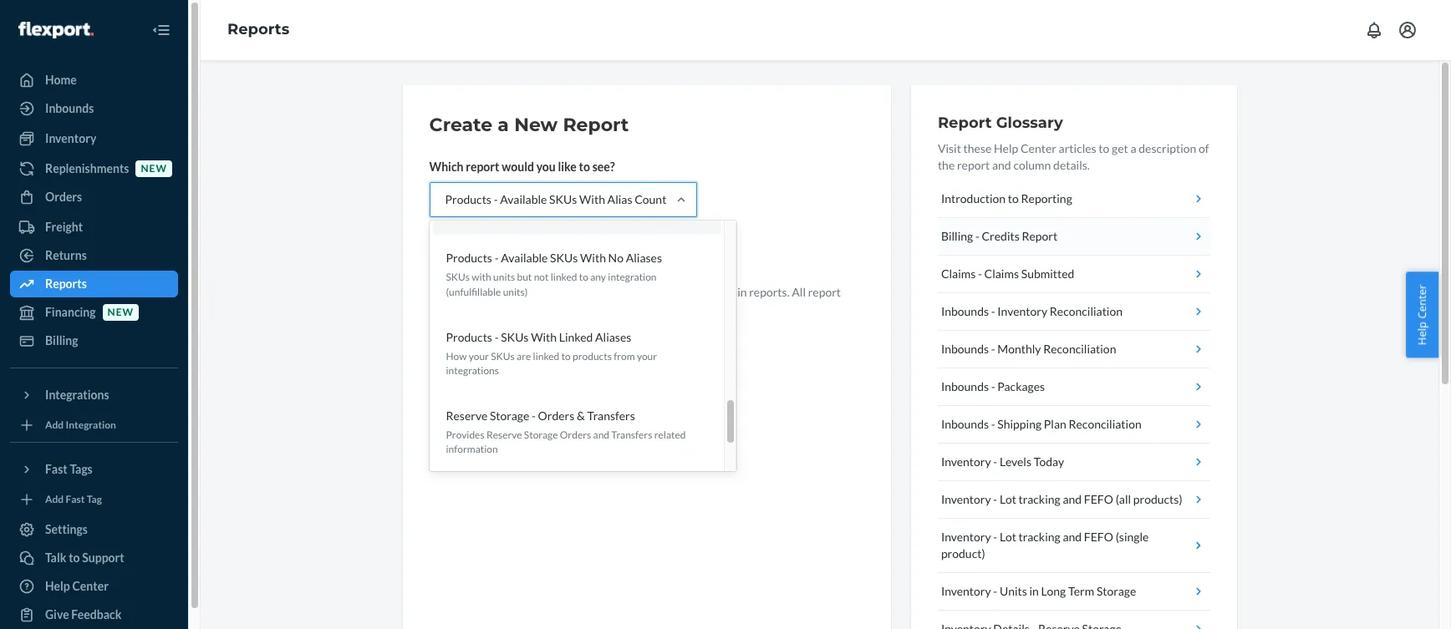 Task type: locate. For each thing, give the bounding box(es) containing it.
linked up for
[[551, 271, 578, 284]]

2 horizontal spatial in
[[1030, 585, 1039, 599]]

reconciliation down 'claims - claims submitted' button
[[1050, 304, 1123, 319]]

billing for billing
[[45, 334, 78, 348]]

and inside reserve storage - orders & transfers provides reserve storage orders and transfers related information
[[593, 429, 610, 442]]

2 tracking from the top
[[1019, 530, 1061, 544]]

1 vertical spatial a
[[1131, 141, 1137, 156]]

add integration link
[[10, 416, 178, 436]]

inbounds inside button
[[942, 417, 989, 432]]

help center
[[1415, 284, 1431, 345], [45, 580, 109, 594]]

available for products - available skus with alias counts
[[500, 192, 547, 207]]

- inside 'claims - claims submitted' button
[[979, 267, 983, 281]]

inbounds for inbounds - monthly reconciliation
[[942, 342, 989, 356]]

integrations
[[45, 388, 109, 402]]

- inside inbounds - packages "button"
[[992, 380, 996, 394]]

1 your from the left
[[469, 350, 489, 363]]

lot up the units
[[1000, 530, 1017, 544]]

0 horizontal spatial a
[[498, 114, 509, 136]]

aliases up integration
[[626, 251, 662, 265]]

are inside products - skus with linked aliases how your skus are linked to products from your integrations
[[517, 350, 531, 363]]

0 vertical spatial create
[[429, 114, 493, 136]]

to right like
[[579, 160, 590, 174]]

introduction to reporting
[[942, 192, 1073, 206]]

- for products - available skus with alias counts
[[494, 192, 498, 207]]

create up the which
[[429, 114, 493, 136]]

0 vertical spatial information
[[598, 285, 659, 299]]

0 vertical spatial linked
[[551, 271, 578, 284]]

claims down credits
[[985, 267, 1020, 281]]

1 vertical spatial new
[[574, 285, 596, 299]]

available
[[500, 192, 547, 207], [501, 251, 548, 265]]

help inside visit these help center articles to get a description of the report and column details.
[[994, 141, 1019, 156]]

with down universal
[[531, 330, 557, 344]]

inbounds left packages at the bottom right of the page
[[942, 380, 989, 394]]

2 vertical spatial center
[[72, 580, 109, 594]]

new up orders "link"
[[141, 163, 167, 175]]

0 vertical spatial transfers
[[588, 409, 635, 423]]

- left "levels"
[[994, 455, 998, 469]]

-
[[494, 192, 498, 207], [976, 229, 980, 243], [495, 251, 499, 265], [979, 267, 983, 281], [992, 304, 996, 319], [495, 330, 499, 344], [992, 342, 996, 356], [992, 380, 996, 394], [532, 409, 536, 423], [992, 417, 996, 432], [994, 455, 998, 469], [994, 493, 998, 507], [994, 530, 998, 544], [994, 585, 998, 599]]

2 vertical spatial products
[[446, 330, 493, 344]]

(unfulfillable
[[446, 286, 501, 298]]

shipping
[[998, 417, 1042, 432]]

products down the which
[[445, 192, 492, 207]]

report up units at the left top of page
[[482, 247, 516, 261]]

available inside products - available skus with no aliases skus with units but not linked to any integration (unfulfillable units)
[[501, 251, 548, 265]]

report down the these in the right top of the page
[[958, 158, 990, 172]]

information
[[598, 285, 659, 299], [446, 443, 498, 456]]

inbounds for inbounds - shipping plan reconciliation
[[942, 417, 989, 432]]

reconciliation down inbounds - inventory reconciliation 'button'
[[1044, 342, 1117, 356]]

0 horizontal spatial are
[[485, 302, 501, 316]]

to inside products - available skus with no aliases skus with units but not linked to any integration (unfulfillable units)
[[579, 271, 589, 284]]

flexport logo image
[[18, 22, 94, 38]]

your up integrations
[[469, 350, 489, 363]]

- inside inventory - lot tracking and fefo (single product)
[[994, 530, 998, 544]]

to left reporting
[[1008, 192, 1019, 206]]

inbounds down home
[[45, 101, 94, 115]]

lot down inventory - levels today
[[1000, 493, 1017, 507]]

1 vertical spatial fast
[[66, 494, 85, 506]]

storage right provides
[[524, 429, 558, 442]]

fefo inside inventory - lot tracking and fefo (single product)
[[1085, 530, 1114, 544]]

reserve right provides
[[487, 429, 522, 442]]

report right all on the top of the page
[[808, 285, 841, 299]]

2 lot from the top
[[1000, 530, 1017, 544]]

report glossary
[[938, 114, 1064, 132]]

1 vertical spatial reports
[[45, 277, 87, 291]]

0 horizontal spatial billing
[[45, 334, 78, 348]]

to left the get
[[1099, 141, 1110, 156]]

billing inside button
[[942, 229, 974, 243]]

skus up integrations
[[491, 350, 515, 363]]

long
[[1042, 585, 1067, 599]]

available down which report would you like to see?
[[500, 192, 547, 207]]

1 add from the top
[[45, 419, 64, 432]]

1 horizontal spatial center
[[1021, 141, 1057, 156]]

- for billing - credits report
[[976, 229, 980, 243]]

fefo
[[1085, 493, 1114, 507], [1085, 530, 1114, 544]]

a inside visit these help center articles to get a description of the report and column details.
[[1131, 141, 1137, 156]]

hours
[[525, 285, 555, 299]]

reconciliation for inbounds - monthly reconciliation
[[1044, 342, 1117, 356]]

billing down introduction
[[942, 229, 974, 243]]

introduction
[[942, 192, 1006, 206]]

center inside visit these help center articles to get a description of the report and column details.
[[1021, 141, 1057, 156]]

not
[[534, 271, 549, 284]]

0 horizontal spatial your
[[469, 350, 489, 363]]

aliases up from
[[595, 330, 632, 344]]

orders up freight
[[45, 190, 82, 204]]

create for create a new report
[[429, 114, 493, 136]]

1 horizontal spatial in
[[738, 285, 747, 299]]

- inside 'inventory - levels today' button
[[994, 455, 998, 469]]

report
[[563, 114, 629, 136], [938, 114, 992, 132], [1022, 229, 1058, 243]]

new for replenishments
[[141, 163, 167, 175]]

it
[[429, 285, 437, 299]]

with inside products - skus with linked aliases how your skus are linked to products from your integrations
[[531, 330, 557, 344]]

0 horizontal spatial information
[[446, 443, 498, 456]]

2 add from the top
[[45, 494, 64, 506]]

transfers left related
[[612, 429, 653, 442]]

&
[[577, 409, 585, 423]]

a left new
[[498, 114, 509, 136]]

with inside products - available skus with no aliases skus with units but not linked to any integration (unfulfillable units)
[[580, 251, 606, 265]]

- for claims - claims submitted
[[979, 267, 983, 281]]

create for create report
[[444, 247, 480, 261]]

center inside button
[[1415, 284, 1431, 319]]

billing
[[942, 229, 974, 243], [45, 334, 78, 348]]

0 horizontal spatial help center
[[45, 580, 109, 594]]

tracking inside inventory - lot tracking and fefo (single product)
[[1019, 530, 1061, 544]]

- inside products - skus with linked aliases how your skus are linked to products from your integrations
[[495, 330, 499, 344]]

inventory down product)
[[942, 585, 992, 599]]

inventory for inventory - lot tracking and fefo (single product)
[[942, 530, 992, 544]]

- down which report would you like to see?
[[494, 192, 498, 207]]

- left credits
[[976, 229, 980, 243]]

inventory - units in long term storage
[[942, 585, 1137, 599]]

1 horizontal spatial reports link
[[227, 20, 290, 39]]

aliases inside products - available skus with no aliases skus with units but not linked to any integration (unfulfillable units)
[[626, 251, 662, 265]]

tracking down inventory - lot tracking and fefo (all products)
[[1019, 530, 1061, 544]]

create up the with
[[444, 247, 480, 261]]

information down integration
[[598, 285, 659, 299]]

add for add fast tag
[[45, 494, 64, 506]]

inbounds inside button
[[942, 342, 989, 356]]

for
[[557, 285, 572, 299]]

1 horizontal spatial reports
[[227, 20, 290, 39]]

in inside button
[[1030, 585, 1039, 599]]

1 vertical spatial lot
[[1000, 530, 1017, 544]]

billing - credits report
[[942, 229, 1058, 243]]

- inside inbounds - inventory reconciliation 'button'
[[992, 304, 996, 319]]

(single
[[1116, 530, 1149, 544]]

0 vertical spatial reports
[[227, 20, 290, 39]]

1 vertical spatial tracking
[[1019, 530, 1061, 544]]

reconciliation inside 'button'
[[1050, 304, 1123, 319]]

submitted
[[1022, 267, 1075, 281]]

0 vertical spatial center
[[1021, 141, 1057, 156]]

1 horizontal spatial help center
[[1415, 284, 1431, 345]]

integrations
[[446, 364, 499, 377]]

visit these help center articles to get a description of the report and column details.
[[938, 141, 1210, 172]]

1 horizontal spatial claims
[[985, 267, 1020, 281]]

help inside button
[[1415, 322, 1431, 345]]

1 vertical spatial help
[[1415, 322, 1431, 345]]

0 vertical spatial new
[[141, 163, 167, 175]]

inbounds - shipping plan reconciliation
[[942, 417, 1142, 432]]

0 horizontal spatial center
[[72, 580, 109, 594]]

tracking
[[1019, 493, 1061, 507], [1019, 530, 1061, 544]]

how
[[446, 350, 467, 363]]

report up the these in the right top of the page
[[938, 114, 992, 132]]

billing inside 'link'
[[45, 334, 78, 348]]

0 vertical spatial billing
[[942, 229, 974, 243]]

2 vertical spatial storage
[[1097, 585, 1137, 599]]

storage right term
[[1097, 585, 1137, 599]]

add left 'integration'
[[45, 419, 64, 432]]

reconciliation
[[1050, 304, 1123, 319], [1044, 342, 1117, 356], [1069, 417, 1142, 432]]

are inside it may take up to 2 hours for new information to be reflected in reports. all report time fields are in universal time (utc).
[[485, 302, 501, 316]]

to inside visit these help center articles to get a description of the report and column details.
[[1099, 141, 1110, 156]]

your right from
[[637, 350, 657, 363]]

inbounds link
[[10, 95, 178, 122]]

1 horizontal spatial new
[[141, 163, 167, 175]]

transfers right & on the left of page
[[588, 409, 635, 423]]

with left alias
[[580, 192, 605, 207]]

- for inbounds - monthly reconciliation
[[992, 342, 996, 356]]

but
[[517, 271, 532, 284]]

- down billing - credits report
[[979, 267, 983, 281]]

lot
[[1000, 493, 1017, 507], [1000, 530, 1017, 544]]

products
[[445, 192, 492, 207], [446, 251, 493, 265], [446, 330, 493, 344]]

0 vertical spatial help center
[[1415, 284, 1431, 345]]

get
[[1112, 141, 1129, 156]]

in
[[738, 285, 747, 299], [504, 302, 513, 316], [1030, 585, 1039, 599]]

0 vertical spatial orders
[[45, 190, 82, 204]]

- inside inbounds - shipping plan reconciliation button
[[992, 417, 996, 432]]

1 vertical spatial reconciliation
[[1044, 342, 1117, 356]]

units
[[493, 271, 515, 284]]

1 vertical spatial orders
[[538, 409, 575, 423]]

- down claims - claims submitted
[[992, 304, 996, 319]]

1 vertical spatial fefo
[[1085, 530, 1114, 544]]

details.
[[1054, 158, 1090, 172]]

claims down billing - credits report
[[942, 267, 976, 281]]

to down linked in the bottom of the page
[[562, 350, 571, 363]]

inbounds
[[45, 101, 94, 115], [942, 304, 989, 319], [942, 342, 989, 356], [942, 380, 989, 394], [942, 417, 989, 432]]

0 horizontal spatial reports
[[45, 277, 87, 291]]

fast tags button
[[10, 457, 178, 483]]

with for alias
[[580, 192, 605, 207]]

to inside products - skus with linked aliases how your skus are linked to products from your integrations
[[562, 350, 571, 363]]

inventory up replenishments
[[45, 131, 96, 146]]

0 vertical spatial in
[[738, 285, 747, 299]]

inventory - lot tracking and fefo (single product)
[[942, 530, 1149, 561]]

inbounds down claims - claims submitted
[[942, 304, 989, 319]]

and down inventory - lot tracking and fefo (all products) button on the bottom right of the page
[[1063, 530, 1082, 544]]

1 vertical spatial add
[[45, 494, 64, 506]]

inventory - lot tracking and fefo (all products)
[[942, 493, 1183, 507]]

inventory inside inventory - lot tracking and fefo (single product)
[[942, 530, 992, 544]]

information inside it may take up to 2 hours for new information to be reflected in reports. all report time fields are in universal time (utc).
[[598, 285, 659, 299]]

1 vertical spatial aliases
[[595, 330, 632, 344]]

available up but
[[501, 251, 548, 265]]

report inside button
[[1022, 229, 1058, 243]]

open account menu image
[[1398, 20, 1418, 40]]

add up the settings
[[45, 494, 64, 506]]

fast left tags
[[45, 462, 68, 477]]

2 horizontal spatial help
[[1415, 322, 1431, 345]]

plan
[[1044, 417, 1067, 432]]

- for products - available skus with no aliases skus with units but not linked to any integration (unfulfillable units)
[[495, 251, 499, 265]]

talk
[[45, 551, 66, 565]]

1 vertical spatial center
[[1415, 284, 1431, 319]]

1 horizontal spatial a
[[1131, 141, 1137, 156]]

skus
[[550, 192, 577, 207], [550, 251, 578, 265], [446, 271, 470, 284], [501, 330, 529, 344], [491, 350, 515, 363]]

and left related
[[593, 429, 610, 442]]

products up the with
[[446, 251, 493, 265]]

1 vertical spatial create
[[444, 247, 480, 261]]

new up billing 'link'
[[108, 306, 134, 319]]

billing down financing
[[45, 334, 78, 348]]

a
[[498, 114, 509, 136], [1131, 141, 1137, 156]]

in left long on the bottom right of the page
[[1030, 585, 1039, 599]]

inventory inside 'button'
[[998, 304, 1048, 319]]

reconciliation down inbounds - packages "button"
[[1069, 417, 1142, 432]]

0 horizontal spatial help
[[45, 580, 70, 594]]

storage
[[490, 409, 530, 423], [524, 429, 558, 442], [1097, 585, 1137, 599]]

2 vertical spatial new
[[108, 306, 134, 319]]

support
[[82, 551, 124, 565]]

- down inventory - levels today
[[994, 493, 998, 507]]

2 horizontal spatial report
[[1022, 229, 1058, 243]]

fefo inside inventory - lot tracking and fefo (all products) button
[[1085, 493, 1114, 507]]

visit
[[938, 141, 962, 156]]

inventory down inventory - levels today
[[942, 493, 992, 507]]

2 fefo from the top
[[1085, 530, 1114, 544]]

lot inside inventory - lot tracking and fefo (single product)
[[1000, 530, 1017, 544]]

are down universal
[[517, 350, 531, 363]]

- inside products - available skus with no aliases skus with units but not linked to any integration (unfulfillable units)
[[495, 251, 499, 265]]

inbounds for inbounds - packages
[[942, 380, 989, 394]]

report inside visit these help center articles to get a description of the report and column details.
[[958, 158, 990, 172]]

1 vertical spatial are
[[517, 350, 531, 363]]

product)
[[942, 547, 986, 561]]

- left the units
[[994, 585, 998, 599]]

0 horizontal spatial report
[[563, 114, 629, 136]]

linked down linked in the bottom of the page
[[533, 350, 560, 363]]

create a new report
[[429, 114, 629, 136]]

- left & on the left of page
[[532, 409, 536, 423]]

inventory up product)
[[942, 530, 992, 544]]

- inside the inbounds - monthly reconciliation button
[[992, 342, 996, 356]]

- up units at the left top of page
[[495, 251, 499, 265]]

fefo left (single
[[1085, 530, 1114, 544]]

- for inventory - units in long term storage
[[994, 585, 998, 599]]

report left would
[[466, 160, 500, 174]]

2 horizontal spatial center
[[1415, 284, 1431, 319]]

1 vertical spatial with
[[580, 251, 606, 265]]

0 vertical spatial lot
[[1000, 493, 1017, 507]]

report inside button
[[482, 247, 516, 261]]

- up integrations
[[495, 330, 499, 344]]

1 vertical spatial available
[[501, 251, 548, 265]]

2 your from the left
[[637, 350, 657, 363]]

fast left tag
[[66, 494, 85, 506]]

- for inventory - lot tracking and fefo (all products)
[[994, 493, 998, 507]]

1 vertical spatial linked
[[533, 350, 560, 363]]

0 horizontal spatial new
[[108, 306, 134, 319]]

2 horizontal spatial new
[[574, 285, 596, 299]]

in down units)
[[504, 302, 513, 316]]

report down reporting
[[1022, 229, 1058, 243]]

tracking for (single
[[1019, 530, 1061, 544]]

like
[[558, 160, 577, 174]]

time
[[429, 302, 453, 316]]

tracking inside inventory - lot tracking and fefo (all products) button
[[1019, 493, 1061, 507]]

1 horizontal spatial your
[[637, 350, 657, 363]]

1 tracking from the top
[[1019, 493, 1061, 507]]

with up any at the top left of the page
[[580, 251, 606, 265]]

0 vertical spatial help
[[994, 141, 1019, 156]]

inbounds - monthly reconciliation button
[[938, 331, 1211, 369]]

any
[[591, 271, 606, 284]]

to left any at the top left of the page
[[579, 271, 589, 284]]

information down provides
[[446, 443, 498, 456]]

inventory up monthly
[[998, 304, 1048, 319]]

aliases inside products - skus with linked aliases how your skus are linked to products from your integrations
[[595, 330, 632, 344]]

reserve storage - orders & transfers provides reserve storage orders and transfers related information
[[446, 409, 686, 456]]

report up see?
[[563, 114, 629, 136]]

2
[[516, 285, 523, 299]]

- left monthly
[[992, 342, 996, 356]]

levels
[[1000, 455, 1032, 469]]

1 vertical spatial help center
[[45, 580, 109, 594]]

settings link
[[10, 517, 178, 544]]

billing for billing - credits report
[[942, 229, 974, 243]]

2 vertical spatial in
[[1030, 585, 1039, 599]]

returns
[[45, 248, 87, 263]]

inventory inside button
[[942, 585, 992, 599]]

reconciliation inside button
[[1044, 342, 1117, 356]]

1 vertical spatial information
[[446, 443, 498, 456]]

reconciliation for inbounds - inventory reconciliation
[[1050, 304, 1123, 319]]

inventory for inventory - lot tracking and fefo (all products)
[[942, 493, 992, 507]]

in left reports.
[[738, 285, 747, 299]]

inventory
[[45, 131, 96, 146], [998, 304, 1048, 319], [942, 455, 992, 469], [942, 493, 992, 507], [942, 530, 992, 544], [942, 585, 992, 599]]

0 vertical spatial reconciliation
[[1050, 304, 1123, 319]]

home link
[[10, 67, 178, 94]]

products inside products - skus with linked aliases how your skus are linked to products from your integrations
[[446, 330, 493, 344]]

0 horizontal spatial claims
[[942, 267, 976, 281]]

create inside button
[[444, 247, 480, 261]]

available for products - available skus with no aliases skus with units but not linked to any integration (unfulfillable units)
[[501, 251, 548, 265]]

inventory left "levels"
[[942, 455, 992, 469]]

transfers
[[588, 409, 635, 423], [612, 429, 653, 442]]

storage down integrations
[[490, 409, 530, 423]]

0 vertical spatial products
[[445, 192, 492, 207]]

0 vertical spatial aliases
[[626, 251, 662, 265]]

billing - credits report button
[[938, 218, 1211, 256]]

products inside products - available skus with no aliases skus with units but not linked to any integration (unfulfillable units)
[[446, 251, 493, 265]]

1 vertical spatial products
[[446, 251, 493, 265]]

new up the time
[[574, 285, 596, 299]]

and down 'inventory - levels today' button
[[1063, 493, 1082, 507]]

1 horizontal spatial billing
[[942, 229, 974, 243]]

inbounds down inbounds - packages
[[942, 417, 989, 432]]

fefo left (all
[[1085, 493, 1114, 507]]

a right the get
[[1131, 141, 1137, 156]]

lot for inventory - lot tracking and fefo (single product)
[[1000, 530, 1017, 544]]

- inside inventory - units in long term storage button
[[994, 585, 998, 599]]

add
[[45, 419, 64, 432], [45, 494, 64, 506]]

0 vertical spatial tracking
[[1019, 493, 1061, 507]]

with
[[580, 192, 605, 207], [580, 251, 606, 265], [531, 330, 557, 344]]

0 vertical spatial add
[[45, 419, 64, 432]]

inbounds inside "button"
[[942, 380, 989, 394]]

report inside it may take up to 2 hours for new information to be reflected in reports. all report time fields are in universal time (utc).
[[808, 285, 841, 299]]

- up inventory - units in long term storage
[[994, 530, 998, 544]]

1 claims from the left
[[942, 267, 976, 281]]

orders down & on the left of page
[[560, 429, 591, 442]]

2 vertical spatial with
[[531, 330, 557, 344]]

1 horizontal spatial are
[[517, 350, 531, 363]]

1 lot from the top
[[1000, 493, 1017, 507]]

universal
[[515, 302, 564, 316]]

inventory for inventory - units in long term storage
[[942, 585, 992, 599]]

create
[[429, 114, 493, 136], [444, 247, 480, 261]]

skus up for
[[550, 251, 578, 265]]

inbounds up inbounds - packages
[[942, 342, 989, 356]]

- for inventory - lot tracking and fefo (single product)
[[994, 530, 998, 544]]

of
[[1199, 141, 1210, 156]]

inbounds inside 'button'
[[942, 304, 989, 319]]

0 vertical spatial fast
[[45, 462, 68, 477]]

1 fefo from the top
[[1085, 493, 1114, 507]]

skus down like
[[550, 192, 577, 207]]

0 vertical spatial available
[[500, 192, 547, 207]]

- inside inventory - lot tracking and fefo (all products) button
[[994, 493, 998, 507]]

0 vertical spatial are
[[485, 302, 501, 316]]

are down up
[[485, 302, 501, 316]]

claims - claims submitted button
[[938, 256, 1211, 294]]

0 vertical spatial with
[[580, 192, 605, 207]]

2 vertical spatial reconciliation
[[1069, 417, 1142, 432]]

1 vertical spatial reports link
[[10, 271, 178, 298]]

1 horizontal spatial information
[[598, 285, 659, 299]]

1 vertical spatial transfers
[[612, 429, 653, 442]]

1 vertical spatial in
[[504, 302, 513, 316]]

0 vertical spatial fefo
[[1085, 493, 1114, 507]]

settings
[[45, 523, 88, 537]]

- for inbounds - shipping plan reconciliation
[[992, 417, 996, 432]]

feedback
[[71, 608, 122, 622]]

orders left & on the left of page
[[538, 409, 575, 423]]

1 horizontal spatial help
[[994, 141, 1019, 156]]

inbounds for inbounds
[[45, 101, 94, 115]]

1 vertical spatial billing
[[45, 334, 78, 348]]

- inside billing - credits report button
[[976, 229, 980, 243]]

reserve up provides
[[446, 409, 488, 423]]

inventory inside 'link'
[[45, 131, 96, 146]]

help center inside 'help center' button
[[1415, 284, 1431, 345]]

linked
[[559, 330, 593, 344]]

products up how
[[446, 330, 493, 344]]



Task type: vqa. For each thing, say whether or not it's contained in the screenshot.
be
yes



Task type: describe. For each thing, give the bounding box(es) containing it.
these
[[964, 141, 992, 156]]

help center inside help center link
[[45, 580, 109, 594]]

linked inside products - available skus with no aliases skus with units but not linked to any integration (unfulfillable units)
[[551, 271, 578, 284]]

inbounds - inventory reconciliation button
[[938, 294, 1211, 331]]

- for inventory - levels today
[[994, 455, 998, 469]]

inbounds - shipping plan reconciliation button
[[938, 406, 1211, 444]]

with for no
[[580, 251, 606, 265]]

inventory - levels today
[[942, 455, 1065, 469]]

2 vertical spatial orders
[[560, 429, 591, 442]]

report for create a new report
[[563, 114, 629, 136]]

talk to support button
[[10, 545, 178, 572]]

2 claims from the left
[[985, 267, 1020, 281]]

report for billing - credits report
[[1022, 229, 1058, 243]]

tags
[[70, 462, 93, 477]]

integration
[[66, 419, 116, 432]]

returns link
[[10, 243, 178, 269]]

skus up may
[[446, 271, 470, 284]]

2 vertical spatial help
[[45, 580, 70, 594]]

glossary
[[997, 114, 1064, 132]]

it may take up to 2 hours for new information to be reflected in reports. all report time fields are in universal time (utc).
[[429, 285, 841, 316]]

inventory for inventory
[[45, 131, 96, 146]]

products)
[[1134, 493, 1183, 507]]

articles
[[1059, 141, 1097, 156]]

fast tags
[[45, 462, 93, 477]]

billing link
[[10, 328, 178, 355]]

inbounds for inbounds - inventory reconciliation
[[942, 304, 989, 319]]

0 vertical spatial storage
[[490, 409, 530, 423]]

replenishments
[[45, 161, 129, 176]]

inventory - units in long term storage button
[[938, 574, 1211, 611]]

give feedback
[[45, 608, 122, 622]]

products - available skus with no aliases skus with units but not linked to any integration (unfulfillable units)
[[446, 251, 662, 298]]

tag
[[87, 494, 102, 506]]

fefo for (single
[[1085, 530, 1114, 544]]

would
[[502, 160, 534, 174]]

- for inbounds - inventory reconciliation
[[992, 304, 996, 319]]

related
[[655, 429, 686, 442]]

0 horizontal spatial in
[[504, 302, 513, 316]]

1 vertical spatial reserve
[[487, 429, 522, 442]]

- inside reserve storage - orders & transfers provides reserve storage orders and transfers related information
[[532, 409, 536, 423]]

integrations button
[[10, 382, 178, 409]]

- for products - skus with linked aliases how your skus are linked to products from your integrations
[[495, 330, 499, 344]]

inventory link
[[10, 125, 178, 152]]

1 vertical spatial storage
[[524, 429, 558, 442]]

freight link
[[10, 214, 178, 241]]

0 vertical spatial reports link
[[227, 20, 290, 39]]

the
[[938, 158, 955, 172]]

0 vertical spatial a
[[498, 114, 509, 136]]

claims - claims submitted
[[942, 267, 1075, 281]]

term
[[1069, 585, 1095, 599]]

information inside reserve storage - orders & transfers provides reserve storage orders and transfers related information
[[446, 443, 498, 456]]

0 horizontal spatial reports link
[[10, 271, 178, 298]]

financing
[[45, 305, 96, 319]]

- for inbounds - packages
[[992, 380, 996, 394]]

products
[[573, 350, 612, 363]]

new
[[514, 114, 558, 136]]

time
[[566, 302, 592, 316]]

products - skus with linked aliases how your skus are linked to products from your integrations
[[446, 330, 657, 377]]

lot for inventory - lot tracking and fefo (all products)
[[1000, 493, 1017, 507]]

you
[[537, 160, 556, 174]]

provides
[[446, 429, 485, 442]]

introduction to reporting button
[[938, 181, 1211, 218]]

skus down universal
[[501, 330, 529, 344]]

with
[[472, 271, 492, 284]]

reconciliation inside button
[[1069, 417, 1142, 432]]

fefo for (all
[[1085, 493, 1114, 507]]

see?
[[593, 160, 615, 174]]

give feedback button
[[10, 602, 178, 629]]

add integration
[[45, 419, 116, 432]]

alias
[[608, 192, 633, 207]]

take
[[463, 285, 486, 299]]

and inside visit these help center articles to get a description of the report and column details.
[[993, 158, 1012, 172]]

tracking for (all
[[1019, 493, 1061, 507]]

up
[[488, 285, 501, 299]]

inventory for inventory - levels today
[[942, 455, 992, 469]]

help center button
[[1407, 272, 1439, 358]]

orders inside "link"
[[45, 190, 82, 204]]

products for products - available skus with alias counts
[[445, 192, 492, 207]]

may
[[440, 285, 461, 299]]

home
[[45, 73, 77, 87]]

(all
[[1116, 493, 1132, 507]]

credits
[[982, 229, 1020, 243]]

packages
[[998, 380, 1046, 394]]

inventory - lot tracking and fefo (single product) button
[[938, 519, 1211, 574]]

reflected
[[689, 285, 736, 299]]

products for products - available skus with no aliases skus with units but not linked to any integration (unfulfillable units)
[[446, 251, 493, 265]]

orders link
[[10, 184, 178, 211]]

close navigation image
[[151, 20, 171, 40]]

description
[[1139, 141, 1197, 156]]

fast inside dropdown button
[[45, 462, 68, 477]]

and inside inventory - lot tracking and fefo (single product)
[[1063, 530, 1082, 544]]

fields
[[455, 302, 482, 316]]

new inside it may take up to 2 hours for new information to be reflected in reports. all report time fields are in universal time (utc).
[[574, 285, 596, 299]]

storage inside button
[[1097, 585, 1137, 599]]

inbounds - inventory reconciliation
[[942, 304, 1123, 319]]

help center link
[[10, 574, 178, 600]]

open notifications image
[[1365, 20, 1385, 40]]

units)
[[503, 286, 528, 298]]

1 horizontal spatial report
[[938, 114, 992, 132]]

all
[[792, 285, 806, 299]]

to left be
[[661, 285, 672, 299]]

products for products - skus with linked aliases how your skus are linked to products from your integrations
[[446, 330, 493, 344]]

monthly
[[998, 342, 1042, 356]]

units
[[1000, 585, 1028, 599]]

add for add integration
[[45, 419, 64, 432]]

linked inside products - skus with linked aliases how your skus are linked to products from your integrations
[[533, 350, 560, 363]]

products - available skus with alias counts
[[445, 192, 672, 207]]

which
[[429, 160, 464, 174]]

reports.
[[750, 285, 790, 299]]

0 vertical spatial reserve
[[446, 409, 488, 423]]

today
[[1034, 455, 1065, 469]]

from
[[614, 350, 635, 363]]

to left the 2 at the left top
[[503, 285, 514, 299]]

counts
[[635, 192, 672, 207]]

reporting
[[1022, 192, 1073, 206]]

freight
[[45, 220, 83, 234]]

to right "talk"
[[69, 551, 80, 565]]

add fast tag
[[45, 494, 102, 506]]

talk to support
[[45, 551, 124, 565]]

inbounds - packages button
[[938, 369, 1211, 406]]

inbounds - packages
[[942, 380, 1046, 394]]

new for financing
[[108, 306, 134, 319]]



